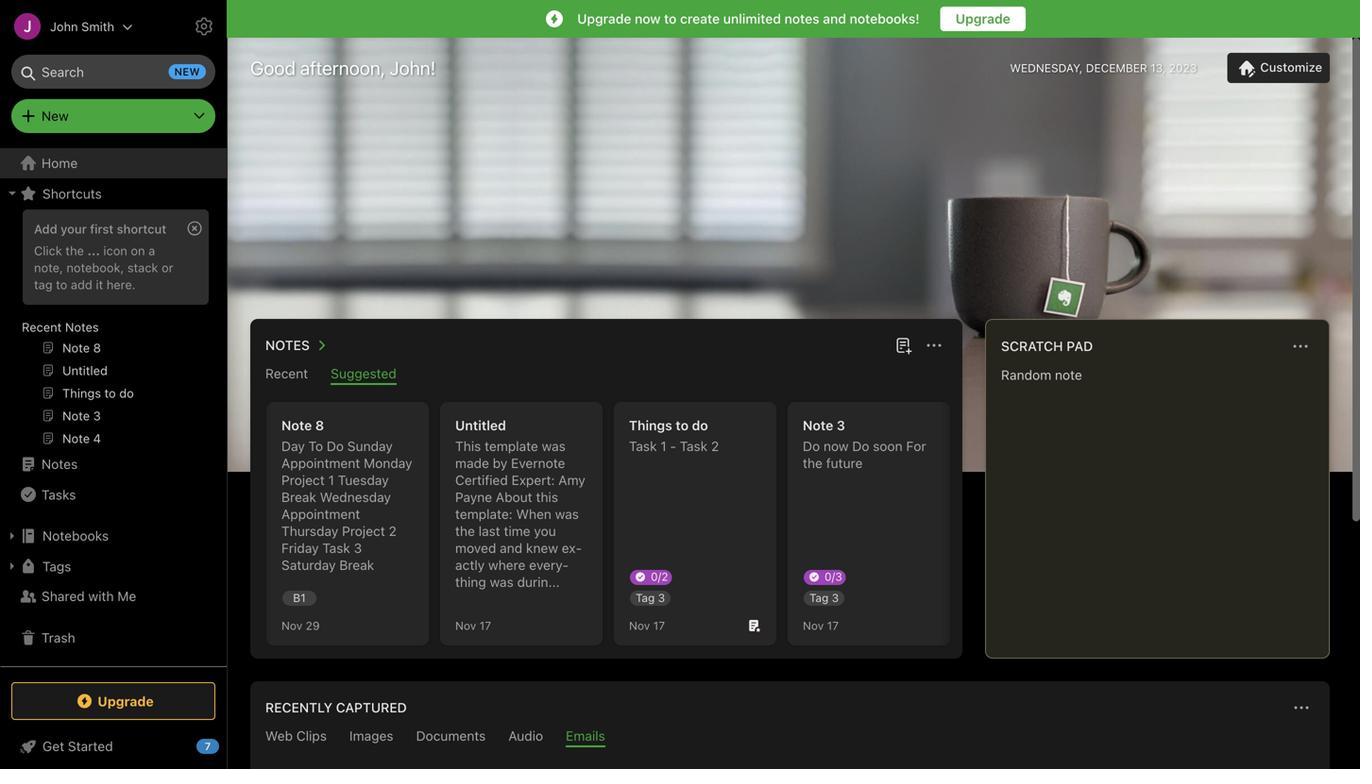 Task type: vqa. For each thing, say whether or not it's contained in the screenshot.
Shared with Me link
yes



Task type: describe. For each thing, give the bounding box(es) containing it.
...
[[87, 244, 100, 258]]

2 appointment from the top
[[281, 507, 360, 522]]

shared with me link
[[0, 582, 218, 612]]

notebook,
[[66, 261, 124, 275]]

2 vertical spatial was
[[490, 575, 514, 590]]

customize button
[[1227, 53, 1330, 83]]

0 vertical spatial and
[[823, 11, 846, 26]]

sunday
[[347, 439, 393, 454]]

note for do
[[803, 418, 833, 434]]

0/2
[[651, 570, 668, 584]]

scratch pad button
[[997, 335, 1093, 358]]

tasks
[[42, 487, 76, 503]]

customize
[[1260, 60, 1322, 74]]

moved
[[455, 541, 496, 556]]

unlimited
[[723, 11, 781, 26]]

the inside untitled this template was made by evernote certified expert: amy payne about this template: when was the last time you moved and knew ex actly where every thing was durin...
[[455, 524, 475, 539]]

home link
[[0, 148, 227, 179]]

with
[[88, 589, 114, 605]]

the inside "note 3 do now do soon for the future"
[[803, 456, 823, 471]]

1 nov 17 from the left
[[455, 620, 491, 633]]

tag for do now do soon for the future
[[809, 592, 829, 605]]

1 horizontal spatial task
[[629, 439, 657, 454]]

tab list for notes
[[254, 366, 959, 385]]

8
[[315, 418, 324, 434]]

0 vertical spatial was
[[542, 439, 566, 454]]

where
[[488, 558, 526, 573]]

more actions image
[[1289, 335, 1312, 358]]

do for to
[[327, 439, 344, 454]]

more actions field for scratch pad
[[1287, 333, 1314, 360]]

for
[[906, 439, 926, 454]]

time
[[504, 524, 530, 539]]

0 vertical spatial to
[[664, 11, 677, 26]]

when
[[516, 507, 552, 522]]

this
[[536, 490, 558, 505]]

audio tab
[[508, 729, 543, 748]]

1 17 from the left
[[479, 620, 491, 633]]

tag 3 for task 1 - task 2
[[636, 592, 665, 605]]

day
[[281, 439, 305, 454]]

images
[[349, 729, 393, 744]]

add
[[34, 222, 57, 236]]

0 vertical spatial notes
[[65, 320, 99, 334]]

knew
[[526, 541, 558, 556]]

settings image
[[193, 15, 215, 38]]

wednesday, december 13, 2023
[[1010, 61, 1197, 75]]

shared
[[42, 589, 85, 605]]

get
[[43, 739, 64, 755]]

made
[[455, 456, 489, 471]]

suggested tab panel
[[250, 385, 1360, 659]]

note,
[[34, 261, 63, 275]]

evernote
[[511, 456, 565, 471]]

1 horizontal spatial project
[[342, 524, 385, 539]]

every
[[529, 558, 569, 573]]

images tab
[[349, 729, 393, 748]]

template:
[[455, 507, 513, 522]]

2 nov from the left
[[455, 620, 476, 633]]

by
[[493, 456, 508, 471]]

now inside "note 3 do now do soon for the future"
[[824, 439, 849, 454]]

click
[[34, 244, 62, 258]]

new button
[[11, 99, 215, 133]]

amy
[[558, 473, 585, 488]]

tuesday
[[338, 473, 389, 488]]

tags
[[43, 559, 71, 575]]

thing
[[455, 558, 569, 590]]

4 nov from the left
[[803, 620, 824, 633]]

3 inside note 8 day to do sunday appointment monday project 1 tuesday break wednesday appointment thursday project 2 friday task 3 saturday break
[[354, 541, 362, 556]]

documents tab
[[416, 729, 486, 748]]

note 3 do now do soon for the future
[[803, 418, 926, 471]]

do
[[692, 418, 708, 434]]

-
[[670, 439, 676, 454]]

clips
[[296, 729, 327, 744]]

Account field
[[0, 8, 133, 45]]

payne
[[455, 490, 492, 505]]

2 nov 17 from the left
[[629, 620, 665, 633]]

smith
[[81, 19, 114, 34]]

Search text field
[[25, 55, 202, 89]]

soon
[[873, 439, 903, 454]]

john!
[[390, 57, 436, 79]]

add
[[71, 278, 92, 292]]

things
[[629, 418, 672, 434]]

expert:
[[512, 473, 555, 488]]

on
[[131, 244, 145, 258]]

notebooks!
[[850, 11, 920, 26]]

web clips
[[265, 729, 327, 744]]

0 horizontal spatial more actions image
[[923, 334, 945, 357]]

template
[[485, 439, 538, 454]]

2023
[[1169, 61, 1197, 75]]

thursday
[[281, 524, 338, 539]]

shortcuts button
[[0, 179, 218, 209]]

tag 3 for do now do soon for the future
[[809, 592, 839, 605]]

wednesday
[[320, 490, 391, 505]]

december
[[1086, 61, 1147, 75]]

it
[[96, 278, 103, 292]]

tag for task 1 - task 2
[[636, 592, 655, 605]]

1 inside things to do task 1 - task 2
[[660, 439, 666, 454]]

3 nov 17 from the left
[[803, 620, 839, 633]]

1 horizontal spatial break
[[339, 558, 374, 573]]

notes button
[[262, 334, 332, 357]]

first
[[90, 222, 114, 236]]

recently
[[265, 700, 332, 716]]

audio
[[508, 729, 543, 744]]

shared with me
[[42, 589, 136, 605]]

note for day
[[281, 418, 312, 434]]

new
[[42, 108, 69, 124]]

last
[[479, 524, 500, 539]]

started
[[68, 739, 113, 755]]

do for now
[[852, 439, 869, 454]]

0 vertical spatial now
[[635, 11, 661, 26]]

nov 29
[[281, 620, 320, 633]]

upgrade now to create unlimited notes and notebooks!
[[577, 11, 920, 26]]

3 down 0/2
[[658, 592, 665, 605]]

upgrade for upgrade button
[[956, 11, 1011, 26]]



Task type: locate. For each thing, give the bounding box(es) containing it.
1 vertical spatial to
[[56, 278, 67, 292]]

click to collapse image
[[220, 735, 234, 758]]

me
[[117, 589, 136, 605]]

to inside things to do task 1 - task 2
[[676, 418, 689, 434]]

0 horizontal spatial 1
[[328, 473, 334, 488]]

emails
[[566, 729, 605, 744]]

1 horizontal spatial do
[[803, 439, 820, 454]]

do up future
[[852, 439, 869, 454]]

2 tag from the left
[[809, 592, 829, 605]]

1 left -
[[660, 439, 666, 454]]

new
[[174, 66, 200, 78]]

0 horizontal spatial upgrade
[[98, 694, 154, 710]]

2 horizontal spatial the
[[803, 456, 823, 471]]

2 vertical spatial notes
[[42, 457, 78, 472]]

note 8 day to do sunday appointment monday project 1 tuesday break wednesday appointment thursday project 2 friday task 3 saturday break
[[281, 418, 412, 573]]

0 vertical spatial appointment
[[281, 456, 360, 471]]

1 horizontal spatial 2
[[711, 439, 719, 454]]

wednesday,
[[1010, 61, 1083, 75]]

and
[[823, 11, 846, 26], [500, 541, 522, 556]]

upgrade for upgrade now to create unlimited notes and notebooks!
[[577, 11, 631, 26]]

upgrade button
[[11, 683, 215, 721]]

2 note from the left
[[803, 418, 833, 434]]

17
[[479, 620, 491, 633], [653, 620, 665, 633], [827, 620, 839, 633]]

future
[[826, 456, 863, 471]]

tag
[[34, 278, 53, 292]]

1 note from the left
[[281, 418, 312, 434]]

emails tab panel
[[250, 748, 1330, 770]]

appointment up thursday
[[281, 507, 360, 522]]

1 vertical spatial now
[[824, 439, 849, 454]]

7
[[205, 741, 211, 753]]

do
[[327, 439, 344, 454], [803, 439, 820, 454], [852, 439, 869, 454]]

17 down 0/3
[[827, 620, 839, 633]]

notes inside notes "link"
[[42, 457, 78, 472]]

get started
[[43, 739, 113, 755]]

1 vertical spatial and
[[500, 541, 522, 556]]

3 do from the left
[[852, 439, 869, 454]]

2 inside note 8 day to do sunday appointment monday project 1 tuesday break wednesday appointment thursday project 2 friday task 3 saturday break
[[389, 524, 397, 539]]

to
[[308, 439, 323, 454]]

do inside note 8 day to do sunday appointment monday project 1 tuesday break wednesday appointment thursday project 2 friday task 3 saturday break
[[327, 439, 344, 454]]

1 up wednesday
[[328, 473, 334, 488]]

shortcut
[[117, 222, 166, 236]]

3 17 from the left
[[827, 620, 839, 633]]

the inside tree
[[65, 244, 84, 258]]

1 tag from the left
[[636, 592, 655, 605]]

the
[[65, 244, 84, 258], [803, 456, 823, 471], [455, 524, 475, 539]]

1
[[660, 439, 666, 454], [328, 473, 334, 488]]

0 horizontal spatial now
[[635, 11, 661, 26]]

afternoon,
[[300, 57, 385, 79]]

notes inside notes button
[[265, 338, 310, 353]]

recent for recent
[[265, 366, 308, 382]]

nov 17 down 0/3
[[803, 620, 839, 633]]

1 horizontal spatial nov 17
[[629, 620, 665, 633]]

task down things
[[629, 439, 657, 454]]

0/3
[[825, 570, 842, 584]]

web clips tab
[[265, 729, 327, 748]]

1 vertical spatial more actions image
[[1290, 697, 1313, 720]]

3 inside "note 3 do now do soon for the future"
[[837, 418, 845, 434]]

suggested
[[331, 366, 396, 382]]

recent tab
[[265, 366, 308, 385]]

note inside "note 3 do now do soon for the future"
[[803, 418, 833, 434]]

this
[[455, 439, 481, 454]]

notes down add
[[65, 320, 99, 334]]

create
[[680, 11, 720, 26]]

tab list for recently captured
[[254, 729, 1326, 748]]

things to do task 1 - task 2
[[629, 418, 719, 454]]

2 vertical spatial to
[[676, 418, 689, 434]]

2 down wednesday
[[389, 524, 397, 539]]

note
[[281, 418, 312, 434], [803, 418, 833, 434]]

task inside note 8 day to do sunday appointment monday project 1 tuesday break wednesday appointment thursday project 2 friday task 3 saturday break
[[322, 541, 350, 556]]

the up moved
[[455, 524, 475, 539]]

icon on a note, notebook, stack or tag to add it here.
[[34, 244, 173, 292]]

recently captured button
[[262, 697, 407, 720]]

note up day
[[281, 418, 312, 434]]

upgrade button
[[940, 7, 1026, 31]]

recent inside tree
[[22, 320, 62, 334]]

to left create
[[664, 11, 677, 26]]

friday
[[281, 541, 319, 556]]

0 horizontal spatial note
[[281, 418, 312, 434]]

3 down wednesday
[[354, 541, 362, 556]]

0 vertical spatial 2
[[711, 439, 719, 454]]

notes
[[785, 11, 819, 26]]

ex
[[562, 541, 582, 556]]

saturday
[[281, 558, 336, 573]]

0 horizontal spatial the
[[65, 244, 84, 258]]

your
[[61, 222, 87, 236]]

was up evernote
[[542, 439, 566, 454]]

good
[[250, 57, 296, 79]]

recent
[[22, 320, 62, 334], [265, 366, 308, 382]]

or
[[162, 261, 173, 275]]

group
[[0, 204, 218, 457]]

do right to
[[327, 439, 344, 454]]

2 horizontal spatial 17
[[827, 620, 839, 633]]

and right notes
[[823, 11, 846, 26]]

tab list containing web clips
[[254, 729, 1326, 748]]

1 horizontal spatial tag 3
[[809, 592, 839, 605]]

monday
[[364, 456, 412, 471]]

0 vertical spatial the
[[65, 244, 84, 258]]

3 up future
[[837, 418, 845, 434]]

2 right -
[[711, 439, 719, 454]]

tag down 0/2
[[636, 592, 655, 605]]

notes up tasks
[[42, 457, 78, 472]]

tree containing home
[[0, 148, 227, 666]]

1 inside note 8 day to do sunday appointment monday project 1 tuesday break wednesday appointment thursday project 2 friday task 3 saturday break
[[328, 473, 334, 488]]

2 horizontal spatial task
[[680, 439, 708, 454]]

1 horizontal spatial 17
[[653, 620, 665, 633]]

1 appointment from the top
[[281, 456, 360, 471]]

expand tags image
[[5, 559, 20, 574]]

2 17 from the left
[[653, 620, 665, 633]]

upgrade
[[577, 11, 631, 26], [956, 11, 1011, 26], [98, 694, 154, 710]]

project down day
[[281, 473, 325, 488]]

0 horizontal spatial project
[[281, 473, 325, 488]]

more actions image
[[923, 334, 945, 357], [1290, 697, 1313, 720]]

break right saturday
[[339, 558, 374, 573]]

More actions field
[[921, 332, 947, 359], [1287, 333, 1314, 360], [1288, 695, 1315, 722]]

group containing add your first shortcut
[[0, 204, 218, 457]]

0 vertical spatial 1
[[660, 439, 666, 454]]

2 inside things to do task 1 - task 2
[[711, 439, 719, 454]]

1 vertical spatial recent
[[265, 366, 308, 382]]

recent for recent notes
[[22, 320, 62, 334]]

0 horizontal spatial break
[[281, 490, 316, 505]]

0 horizontal spatial task
[[322, 541, 350, 556]]

tag down 0/3
[[809, 592, 829, 605]]

click the ...
[[34, 244, 100, 258]]

tags button
[[0, 552, 218, 582]]

2 vertical spatial the
[[455, 524, 475, 539]]

stack
[[127, 261, 158, 275]]

you
[[534, 524, 556, 539]]

now left create
[[635, 11, 661, 26]]

0 horizontal spatial tag 3
[[636, 592, 665, 605]]

home
[[42, 155, 78, 171]]

tag 3
[[636, 592, 665, 605], [809, 592, 839, 605]]

more actions field for recently captured
[[1288, 695, 1315, 722]]

1 horizontal spatial tag
[[809, 592, 829, 605]]

Help and Learning task checklist field
[[0, 732, 227, 762]]

durin...
[[517, 575, 560, 590]]

2 horizontal spatial upgrade
[[956, 11, 1011, 26]]

tag 3 down 0/3
[[809, 592, 839, 605]]

task right -
[[680, 439, 708, 454]]

notes up recent tab at the left
[[265, 338, 310, 353]]

0 vertical spatial project
[[281, 473, 325, 488]]

2 do from the left
[[803, 439, 820, 454]]

2 horizontal spatial do
[[852, 439, 869, 454]]

1 horizontal spatial the
[[455, 524, 475, 539]]

the left future
[[803, 456, 823, 471]]

1 horizontal spatial recent
[[265, 366, 308, 382]]

1 horizontal spatial note
[[803, 418, 833, 434]]

notes
[[65, 320, 99, 334], [265, 338, 310, 353], [42, 457, 78, 472]]

2 tab list from the top
[[254, 729, 1326, 748]]

0 vertical spatial more actions image
[[923, 334, 945, 357]]

Start writing… text field
[[1001, 367, 1328, 643]]

notes link
[[0, 450, 218, 480]]

scratch
[[1001, 339, 1063, 354]]

more actions image inside field
[[1290, 697, 1313, 720]]

the left ...
[[65, 244, 84, 258]]

task down thursday
[[322, 541, 350, 556]]

3
[[837, 418, 845, 434], [354, 541, 362, 556], [658, 592, 665, 605], [832, 592, 839, 605]]

1 vertical spatial break
[[339, 558, 374, 573]]

0 horizontal spatial and
[[500, 541, 522, 556]]

and inside untitled this template was made by evernote certified expert: amy payne about this template: when was the last time you moved and knew ex actly where every thing was durin...
[[500, 541, 522, 556]]

recent down the tag on the left of page
[[22, 320, 62, 334]]

here.
[[107, 278, 136, 292]]

0 horizontal spatial do
[[327, 439, 344, 454]]

add your first shortcut
[[34, 222, 166, 236]]

suggested tab
[[331, 366, 396, 385]]

note up future
[[803, 418, 833, 434]]

nov 17 down 0/2
[[629, 620, 665, 633]]

now up future
[[824, 439, 849, 454]]

1 vertical spatial was
[[555, 507, 579, 522]]

0 horizontal spatial nov 17
[[455, 620, 491, 633]]

1 horizontal spatial 1
[[660, 439, 666, 454]]

1 vertical spatial appointment
[[281, 507, 360, 522]]

1 vertical spatial 1
[[328, 473, 334, 488]]

to inside icon on a note, notebook, stack or tag to add it here.
[[56, 278, 67, 292]]

nov 17
[[455, 620, 491, 633], [629, 620, 665, 633], [803, 620, 839, 633]]

was down where
[[490, 575, 514, 590]]

1 vertical spatial the
[[803, 456, 823, 471]]

documents
[[416, 729, 486, 744]]

3 nov from the left
[[629, 620, 650, 633]]

untitled
[[455, 418, 506, 434]]

tag 3 down 0/2
[[636, 592, 665, 605]]

about
[[496, 490, 532, 505]]

note inside note 8 day to do sunday appointment monday project 1 tuesday break wednesday appointment thursday project 2 friday task 3 saturday break
[[281, 418, 312, 434]]

17 down thing
[[479, 620, 491, 633]]

was
[[542, 439, 566, 454], [555, 507, 579, 522], [490, 575, 514, 590]]

actly
[[455, 541, 582, 573]]

do left 'soon'
[[803, 439, 820, 454]]

1 horizontal spatial now
[[824, 439, 849, 454]]

1 horizontal spatial and
[[823, 11, 846, 26]]

17 down 0/2
[[653, 620, 665, 633]]

now
[[635, 11, 661, 26], [824, 439, 849, 454]]

1 horizontal spatial more actions image
[[1290, 697, 1313, 720]]

recent notes
[[22, 320, 99, 334]]

0 horizontal spatial recent
[[22, 320, 62, 334]]

and up where
[[500, 541, 522, 556]]

0 horizontal spatial 2
[[389, 524, 397, 539]]

0 horizontal spatial tag
[[636, 592, 655, 605]]

icon
[[103, 244, 127, 258]]

0 vertical spatial tab list
[[254, 366, 959, 385]]

nov
[[281, 620, 303, 633], [455, 620, 476, 633], [629, 620, 650, 633], [803, 620, 824, 633]]

john smith
[[50, 19, 114, 34]]

emails tab
[[566, 729, 605, 748]]

2 tag 3 from the left
[[809, 592, 839, 605]]

1 tag 3 from the left
[[636, 592, 665, 605]]

trash
[[42, 630, 75, 646]]

1 do from the left
[[327, 439, 344, 454]]

expand notebooks image
[[5, 529, 20, 544]]

upgrade inside button
[[956, 11, 1011, 26]]

tree
[[0, 148, 227, 666]]

3 down 0/3
[[832, 592, 839, 605]]

recent down notes button
[[265, 366, 308, 382]]

to right the tag on the left of page
[[56, 278, 67, 292]]

0 vertical spatial break
[[281, 490, 316, 505]]

recent inside tab list
[[265, 366, 308, 382]]

1 vertical spatial notes
[[265, 338, 310, 353]]

john
[[50, 19, 78, 34]]

to
[[664, 11, 677, 26], [56, 278, 67, 292], [676, 418, 689, 434]]

appointment down to
[[281, 456, 360, 471]]

notebooks link
[[0, 521, 218, 552]]

1 vertical spatial tab list
[[254, 729, 1326, 748]]

was down this
[[555, 507, 579, 522]]

1 vertical spatial 2
[[389, 524, 397, 539]]

tab list containing recent
[[254, 366, 959, 385]]

0 horizontal spatial 17
[[479, 620, 491, 633]]

project down wednesday
[[342, 524, 385, 539]]

captured
[[336, 700, 407, 716]]

new search field
[[25, 55, 206, 89]]

shortcuts
[[43, 186, 102, 201]]

upgrade inside popup button
[[98, 694, 154, 710]]

1 horizontal spatial upgrade
[[577, 11, 631, 26]]

b1
[[293, 592, 306, 605]]

break up thursday
[[281, 490, 316, 505]]

1 vertical spatial project
[[342, 524, 385, 539]]

1 nov from the left
[[281, 620, 303, 633]]

1 tab list from the top
[[254, 366, 959, 385]]

to left the do at the right
[[676, 418, 689, 434]]

nov 17 down thing
[[455, 620, 491, 633]]

tab list
[[254, 366, 959, 385], [254, 729, 1326, 748]]

2 horizontal spatial nov 17
[[803, 620, 839, 633]]

group inside tree
[[0, 204, 218, 457]]

0 vertical spatial recent
[[22, 320, 62, 334]]



